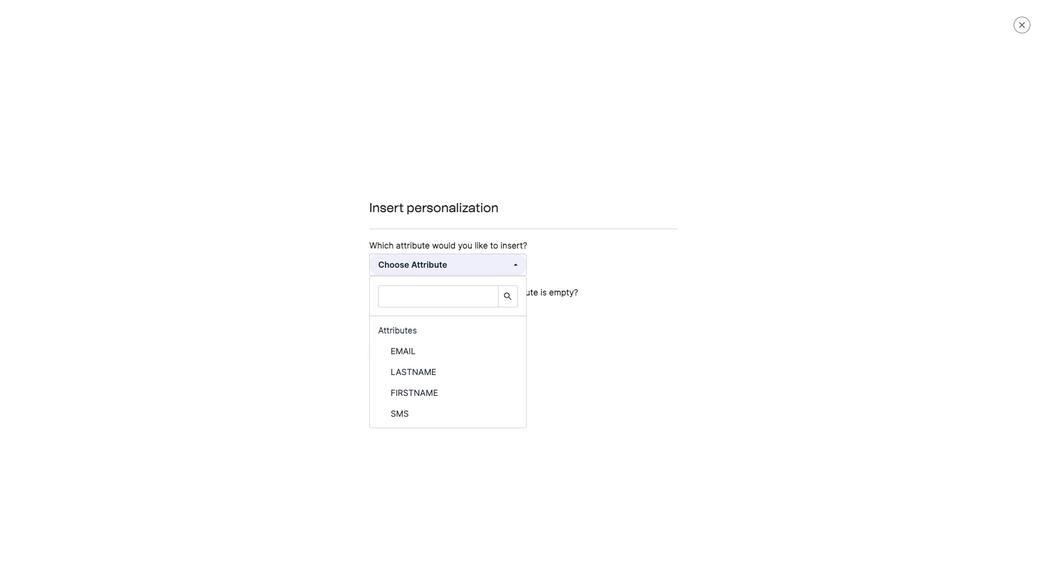 Task type: locate. For each thing, give the bounding box(es) containing it.
subject.
[[732, 288, 759, 297]]

35
[[403, 275, 412, 284]]

the
[[506, 288, 520, 297]]

clearly
[[400, 188, 423, 196]]

0 horizontal spatial of
[[535, 275, 542, 284]]

insert
[[369, 200, 404, 215], [378, 346, 401, 357]]

to
[[490, 240, 498, 250], [408, 363, 415, 372]]

and left first
[[667, 188, 680, 196]]

0 horizontal spatial is
[[541, 287, 547, 297]]

0 horizontal spatial they
[[555, 363, 571, 372]]

0 vertical spatial text
[[363, 275, 376, 284]]

by
[[354, 288, 363, 297]]

this
[[635, 275, 649, 284], [804, 275, 819, 284]]

0 vertical spatial email
[[478, 188, 496, 196]]

this right rate.
[[804, 275, 819, 284]]

write up the ''private'
[[317, 188, 335, 196]]

will left 'see.'
[[764, 188, 775, 196]]

1 horizontal spatial text
[[522, 288, 535, 297]]

0 vertical spatial like
[[475, 240, 488, 250]]

content.
[[498, 188, 527, 196]]

1 horizontal spatial choose
[[378, 259, 409, 270]]

1 vertical spatial attribute
[[505, 287, 538, 297]]

0 vertical spatial content
[[718, 188, 745, 196]]

and
[[667, 188, 680, 196], [466, 288, 479, 297]]

clients,
[[404, 288, 429, 297]]

characters)
[[414, 275, 454, 284]]

is left empty?
[[541, 287, 547, 297]]

would
[[432, 240, 456, 250]]

2 horizontal spatial in
[[596, 288, 602, 297]]

that
[[384, 188, 398, 196], [456, 275, 469, 284]]

like
[[475, 240, 488, 250], [431, 288, 442, 297]]

which down (about
[[369, 287, 394, 297]]

1 horizontal spatial like
[[475, 240, 488, 250]]

choose inside choose attribute button
[[378, 259, 409, 270]]

they right when
[[555, 363, 571, 372]]

like right you
[[475, 240, 488, 250]]

email left content.
[[478, 188, 496, 196]]

choose attribute button
[[370, 254, 526, 275]]

1 horizontal spatial they
[[747, 188, 762, 196]]

search button
[[498, 286, 517, 307]]

1 vertical spatial they
[[555, 363, 571, 372]]

in right visible
[[583, 188, 589, 196]]

overview
[[502, 275, 533, 284]]

attribute up choose attribute
[[396, 240, 430, 250]]

your up subject.
[[739, 275, 754, 284]]

be left displayed
[[550, 288, 559, 297]]

email inside write a short text (about 35 characters) that gives an overview of the content of your email. this will significantly increase your opening rate. this feature is supported by most email clients, like gmail and yahoo. the text will be displayed in your recipient's inbox, just below the subject.
[[384, 288, 402, 297]]

for
[[794, 188, 805, 196]]

0 vertical spatial and
[[667, 188, 680, 196]]

1 which from the top
[[369, 240, 394, 250]]

1 horizontal spatial content
[[718, 188, 745, 196]]

of up displayed
[[586, 275, 593, 284]]

0 horizontal spatial content
[[558, 275, 584, 284]]

used
[[460, 287, 480, 297]]

that up used
[[456, 275, 469, 284]]

0 vertical spatial to
[[490, 240, 498, 250]]

will up inbox,
[[651, 275, 663, 284]]

recipient's inside write a short text (about 35 characters) that gives an overview of the content of your email. this will significantly increase your opening rate. this feature is supported by most email clients, like gmail and yahoo. the text will be displayed in your recipient's inbox, just below the subject.
[[621, 288, 657, 297]]

0 vertical spatial a
[[337, 188, 341, 196]]

1 horizontal spatial this
[[804, 275, 819, 284]]

be left visible
[[548, 188, 557, 196]]

our
[[391, 200, 402, 209]]

new
[[404, 200, 419, 209]]

the
[[689, 188, 701, 196], [544, 275, 556, 284], [489, 287, 502, 297], [719, 288, 730, 297], [345, 363, 356, 372]]

this right "email."
[[635, 275, 649, 284]]

and inside write a subject line that clearly describes your email content. it will be visible in your recipient's inbox and is the first content they will see. for example: 'private sale: 25% off our new collection'.
[[667, 188, 680, 196]]

1 vertical spatial is
[[847, 275, 853, 284]]

text right the at the bottom
[[522, 288, 535, 297]]

email
[[391, 346, 416, 356]]

1 horizontal spatial to
[[490, 240, 498, 250]]

1 this from the left
[[635, 275, 649, 284]]

example:
[[807, 188, 838, 196]]

attribute down overview
[[505, 287, 538, 297]]

1 horizontal spatial of
[[586, 275, 593, 284]]

1 vertical spatial insert
[[378, 346, 401, 357]]

1 vertical spatial email
[[384, 288, 402, 297]]

supported
[[317, 288, 352, 297]]

choose attribute
[[378, 259, 447, 270]]

0 horizontal spatial to
[[408, 363, 415, 372]]

will left empty?
[[537, 288, 548, 297]]

0 vertical spatial in
[[583, 188, 589, 196]]

None text field
[[325, 253, 762, 265]]

1 horizontal spatial inbox
[[646, 188, 665, 196]]

1 horizontal spatial attribute
[[505, 287, 538, 297]]

the left first
[[689, 188, 701, 196]]

1 vertical spatial content
[[558, 275, 584, 284]]

a left short
[[337, 275, 341, 284]]

text
[[363, 275, 376, 284], [522, 288, 535, 297]]

your down "email."
[[604, 288, 619, 297]]

collection'.
[[421, 200, 457, 209]]

recipient's inside write a subject line that clearly describes your email content. it will be visible in your recipient's inbox and is the first content they will see. for example: 'private sale: 25% off our new collection'.
[[609, 188, 644, 196]]

to down email
[[408, 363, 415, 372]]

insert down line
[[369, 200, 404, 215]]

insert button
[[369, 341, 410, 362]]

your
[[461, 188, 476, 196], [591, 188, 606, 196], [595, 275, 611, 284], [739, 275, 754, 284], [604, 288, 619, 297], [461, 363, 476, 372], [600, 363, 615, 372]]

be left shown at left
[[417, 363, 426, 372]]

email down (about
[[384, 288, 402, 297]]

like down characters)
[[431, 288, 442, 297]]

2 horizontal spatial email
[[478, 188, 496, 196]]

a inside write a short text (about 35 characters) that gives an overview of the content of your email. this will significantly increase your opening rate. this feature is supported by most email clients, like gmail and yahoo. the text will be displayed in your recipient's inbox, just below the subject.
[[337, 275, 341, 284]]

0 vertical spatial choose
[[378, 259, 409, 270]]

a up the ''private'
[[337, 188, 341, 196]]

1 horizontal spatial that
[[456, 275, 469, 284]]

2 write from the top
[[317, 275, 335, 284]]

(about
[[378, 275, 401, 284]]

write inside write a short text (about 35 characters) that gives an overview of the content of your email. this will significantly increase your opening rate. this feature is supported by most email clients, like gmail and yahoo. the text will be displayed in your recipient's inbox, just below the subject.
[[317, 275, 335, 284]]

0 horizontal spatial that
[[384, 188, 398, 196]]

0 vertical spatial write
[[317, 188, 335, 196]]

0 vertical spatial recipient's
[[609, 188, 644, 196]]

write for write a subject line that clearly describes your email content. it will be visible in your recipient's inbox and is the first content they will see. for example: 'private sale: 25% off our new collection'.
[[317, 188, 335, 196]]

firstname
[[391, 387, 438, 398]]

is left first
[[682, 188, 687, 196]]

1 vertical spatial choose
[[317, 363, 343, 372]]

0 horizontal spatial like
[[431, 288, 442, 297]]

0 vertical spatial insert
[[369, 200, 404, 215]]

a
[[337, 188, 341, 196], [337, 275, 341, 284]]

to left insert?
[[490, 240, 498, 250]]

1 vertical spatial to
[[408, 363, 415, 372]]

is right feature
[[847, 275, 853, 284]]

inbox
[[646, 188, 665, 196], [514, 363, 533, 372]]

they left 'see.'
[[747, 188, 762, 196]]

address
[[379, 363, 406, 372]]

is
[[682, 188, 687, 196], [847, 275, 853, 284], [541, 287, 547, 297]]

gmail
[[444, 288, 464, 297]]

they
[[747, 188, 762, 196], [555, 363, 571, 372]]

1 a from the top
[[337, 188, 341, 196]]

0 horizontal spatial email
[[358, 363, 377, 372]]

0 horizontal spatial and
[[466, 288, 479, 297]]

2 of from the left
[[586, 275, 593, 284]]

will
[[535, 188, 546, 196], [764, 188, 775, 196], [651, 275, 663, 284], [537, 288, 548, 297]]

email left "address"
[[358, 363, 377, 372]]

personalization
[[407, 200, 499, 215]]

that up our
[[384, 188, 398, 196]]

a inside write a subject line that clearly describes your email content. it will be visible in your recipient's inbox and is the first content they will see. for example: 'private sale: 25% off our new collection'.
[[337, 188, 341, 196]]

write inside write a subject line that clearly describes your email content. it will be visible in your recipient's inbox and is the first content they will see. for example: 'private sale: 25% off our new collection'.
[[317, 188, 335, 196]]

1 vertical spatial which
[[369, 287, 394, 297]]

0 vertical spatial inbox
[[646, 188, 665, 196]]

which
[[369, 240, 394, 250], [369, 287, 394, 297]]

write for write a short text (about 35 characters) that gives an overview of the content of your email. this will significantly increase your opening rate. this feature is supported by most email clients, like gmail and yahoo. the text will be displayed in your recipient's inbox, just below the subject.
[[317, 275, 335, 284]]

in
[[583, 188, 589, 196], [596, 288, 602, 297], [453, 363, 459, 372]]

your right visible
[[591, 188, 606, 196]]

1 vertical spatial a
[[337, 275, 341, 284]]

1 horizontal spatial in
[[583, 188, 589, 196]]

content inside write a short text (about 35 characters) that gives an overview of the content of your email. this will significantly increase your opening rate. this feature is supported by most email clients, like gmail and yahoo. the text will be displayed in your recipient's inbox, just below the subject.
[[558, 275, 584, 284]]

1 vertical spatial inbox
[[514, 363, 533, 372]]

content
[[718, 188, 745, 196], [558, 275, 584, 284]]

rate.
[[786, 275, 802, 284]]

is inside write a subject line that clearly describes your email content. it will be visible in your recipient's inbox and is the first content they will see. for example: 'private sale: 25% off our new collection'.
[[682, 188, 687, 196]]

first
[[703, 188, 716, 196]]

be
[[548, 188, 557, 196], [448, 287, 458, 297], [550, 288, 559, 297], [417, 363, 426, 372]]

content right first
[[718, 188, 745, 196]]

1 vertical spatial that
[[456, 275, 469, 284]]

0 horizontal spatial text
[[363, 275, 376, 284]]

1 vertical spatial recipient's
[[621, 288, 657, 297]]

or
[[653, 363, 660, 372]]

1 horizontal spatial is
[[682, 188, 687, 196]]

content up displayed
[[558, 275, 584, 284]]

visible
[[559, 188, 581, 196]]

0 vertical spatial they
[[747, 188, 762, 196]]

choose
[[378, 259, 409, 270], [317, 363, 343, 372]]

0 horizontal spatial in
[[453, 363, 459, 372]]

1 horizontal spatial and
[[667, 188, 680, 196]]

1 of from the left
[[535, 275, 542, 284]]

0 horizontal spatial choose
[[317, 363, 343, 372]]

your up personalization at left
[[461, 188, 476, 196]]

feature
[[821, 275, 845, 284]]

write
[[317, 188, 335, 196], [317, 275, 335, 284]]

like inside write a short text (about 35 characters) that gives an overview of the content of your email. this will significantly increase your opening rate. this feature is supported by most email clients, like gmail and yahoo. the text will be displayed in your recipient's inbox, just below the subject.
[[431, 288, 442, 297]]

1 horizontal spatial email
[[384, 288, 402, 297]]

of right overview
[[535, 275, 542, 284]]

in right shown at left
[[453, 363, 459, 372]]

0 vertical spatial which
[[369, 240, 394, 250]]

lastname link
[[370, 361, 526, 382]]

0 vertical spatial is
[[682, 188, 687, 196]]

a for subject
[[337, 188, 341, 196]]

insert for insert personalization
[[369, 200, 404, 215]]

in right displayed
[[596, 288, 602, 297]]

2 which from the top
[[369, 287, 394, 297]]

which value should be used if the attribute is empty?
[[369, 287, 578, 297]]

in inside write a short text (about 35 characters) that gives an overview of the content of your email. this will significantly increase your opening rate. this feature is supported by most email clients, like gmail and yahoo. the text will be displayed in your recipient's inbox, just below the subject.
[[596, 288, 602, 297]]

0 horizontal spatial this
[[635, 275, 649, 284]]

2 vertical spatial is
[[541, 287, 547, 297]]

0 vertical spatial that
[[384, 188, 398, 196]]

is inside write a short text (about 35 characters) that gives an overview of the content of your email. this will significantly increase your opening rate. this feature is supported by most email clients, like gmail and yahoo. the text will be displayed in your recipient's inbox, just below the subject.
[[847, 275, 853, 284]]

your down email link
[[461, 363, 476, 372]]

inbox inside write a subject line that clearly describes your email content. it will be visible in your recipient's inbox and is the first content they will see. for example: 'private sale: 25% off our new collection'.
[[646, 188, 665, 196]]

write up supported
[[317, 275, 335, 284]]

the left "address"
[[345, 363, 356, 372]]

2 a from the top
[[337, 275, 341, 284]]

significantly
[[665, 275, 706, 284]]

1 vertical spatial and
[[466, 288, 479, 297]]

None text field
[[370, 301, 526, 322]]

0 vertical spatial attribute
[[396, 240, 430, 250]]

describes
[[425, 188, 459, 196]]

email
[[478, 188, 496, 196], [384, 288, 402, 297], [358, 363, 377, 372]]

insert up "address"
[[378, 346, 401, 357]]

be inside write a short text (about 35 characters) that gives an overview of the content of your email. this will significantly increase your opening rate. this feature is supported by most email clients, like gmail and yahoo. the text will be displayed in your recipient's inbox, just below the subject.
[[550, 288, 559, 297]]

1 write from the top
[[317, 188, 335, 196]]

1 vertical spatial write
[[317, 275, 335, 284]]

which up (about
[[369, 240, 394, 250]]

1 vertical spatial in
[[596, 288, 602, 297]]

0 horizontal spatial attribute
[[396, 240, 430, 250]]

attribute
[[396, 240, 430, 250], [505, 287, 538, 297]]

recipient's
[[609, 188, 644, 196], [621, 288, 657, 297]]

and inside write a short text (about 35 characters) that gives an overview of the content of your email. this will significantly increase your opening rate. this feature is supported by most email clients, like gmail and yahoo. the text will be displayed in your recipient's inbox, just below the subject.
[[466, 288, 479, 297]]

insert inside insert button
[[378, 346, 401, 357]]

text up most
[[363, 275, 376, 284]]

they inside write a subject line that clearly describes your email content. it will be visible in your recipient's inbox and is the first content they will see. for example: 'private sale: 25% off our new collection'.
[[747, 188, 762, 196]]

and left if
[[466, 288, 479, 297]]

that inside write a subject line that clearly describes your email content. it will be visible in your recipient's inbox and is the first content they will see. for example: 'private sale: 25% off our new collection'.
[[384, 188, 398, 196]]

1 vertical spatial like
[[431, 288, 442, 297]]

2 horizontal spatial is
[[847, 275, 853, 284]]



Task type: describe. For each thing, give the bounding box(es) containing it.
email inside write a subject line that clearly describes your email content. it will be visible in your recipient's inbox and is the first content they will see. for example: 'private sale: 25% off our new collection'.
[[478, 188, 496, 196]]

increase
[[708, 275, 737, 284]]

search image
[[503, 291, 513, 301]]

yahoo.
[[481, 288, 504, 297]]

if
[[482, 287, 487, 297]]

off
[[379, 200, 389, 209]]

write a subject line that clearly describes your email content. it will be visible in your recipient's inbox and is the first content they will see. for example: 'private sale: 25% off our new collection'.
[[317, 188, 838, 209]]

email.
[[613, 275, 633, 284]]

write a short text (about 35 characters) that gives an overview of the content of your email. this will significantly increase your opening rate. this feature is supported by most email clients, like gmail and yahoo. the text will be displayed in your recipient's inbox, just below the subject.
[[317, 275, 853, 297]]

next step button
[[971, 8, 1036, 29]]

lastname
[[391, 367, 437, 377]]

[DEFAULT_FROM_NAME] text field
[[317, 412, 854, 433]]

choose for choose the email address to be shown in your recipients inbox when they receive your campaign or
[[317, 363, 343, 372]]

subject
[[343, 188, 368, 196]]

your right receive
[[600, 363, 615, 372]]

you
[[458, 240, 473, 250]]

in inside write a subject line that clearly describes your email content. it will be visible in your recipient's inbox and is the first content they will see. for example: 'private sale: 25% off our new collection'.
[[583, 188, 589, 196]]

email link
[[370, 341, 526, 361]]

below
[[696, 288, 717, 297]]

the down increase
[[719, 288, 730, 297]]

an
[[492, 275, 500, 284]]

2 vertical spatial email
[[358, 363, 377, 372]]

should
[[419, 287, 446, 297]]

choose for choose attribute
[[378, 259, 409, 270]]

short
[[343, 275, 361, 284]]

2 this from the left
[[804, 275, 819, 284]]

sms link
[[370, 403, 526, 424]]

receive
[[573, 363, 598, 372]]

be left used
[[448, 287, 458, 297]]

choose the email address to be shown in your recipients inbox when they receive your campaign or
[[317, 363, 660, 372]]

value
[[396, 287, 417, 297]]

your left "email."
[[595, 275, 611, 284]]

sms
[[391, 408, 409, 419]]

be inside write a subject line that clearly describes your email content. it will be visible in your recipient's inbox and is the first content they will see. for example: 'private sale: 25% off our new collection'.
[[548, 188, 557, 196]]

a for short
[[337, 275, 341, 284]]

Campaign name search field
[[379, 286, 494, 307]]

inbox,
[[659, 288, 679, 297]]

insert?
[[501, 240, 527, 250]]

shown
[[428, 363, 451, 372]]

it
[[529, 188, 533, 196]]

will right it
[[535, 188, 546, 196]]

empty?
[[549, 287, 578, 297]]

the right if
[[489, 287, 502, 297]]

which attribute would you like to insert?
[[369, 240, 527, 250]]

0 horizontal spatial inbox
[[514, 363, 533, 372]]

which for which value should be used if the attribute is empty?
[[369, 287, 394, 297]]

most
[[365, 288, 382, 297]]

1 vertical spatial text
[[522, 288, 535, 297]]

25%
[[362, 200, 377, 209]]

step
[[1000, 14, 1018, 24]]

2 vertical spatial in
[[453, 363, 459, 372]]

just
[[682, 288, 694, 297]]

line
[[370, 188, 382, 196]]

that inside write a short text (about 35 characters) that gives an overview of the content of your email. this will significantly increase your opening rate. this feature is supported by most email clients, like gmail and yahoo. the text will be displayed in your recipient's inbox, just below the subject.
[[456, 275, 469, 284]]

the up empty?
[[544, 275, 556, 284]]

next
[[979, 14, 998, 24]]

the inside write a subject line that clearly describes your email content. it will be visible in your recipient's inbox and is the first content they will see. for example: 'private sale: 25% off our new collection'.
[[689, 188, 701, 196]]

content inside write a subject line that clearly describes your email content. it will be visible in your recipient's inbox and is the first content they will see. for example: 'private sale: 25% off our new collection'.
[[718, 188, 745, 196]]

gives
[[471, 275, 490, 284]]

which for which attribute would you like to insert?
[[369, 240, 394, 250]]

see.
[[777, 188, 792, 196]]

next step
[[979, 14, 1018, 24]]

opening
[[756, 275, 784, 284]]

when
[[535, 363, 553, 372]]

'private
[[317, 200, 342, 209]]

insert personalization
[[369, 200, 499, 215]]

displayed
[[561, 288, 594, 297]]

campaign
[[617, 363, 651, 372]]

sale:
[[344, 200, 360, 209]]

attributes
[[378, 325, 417, 335]]

firstname link
[[370, 382, 526, 403]]

arrow right image
[[1021, 15, 1028, 23]]

recipients
[[478, 363, 512, 372]]

attribute
[[411, 259, 447, 270]]

insert for insert
[[378, 346, 401, 357]]



Task type: vqa. For each thing, say whether or not it's contained in the screenshot.
sign-
no



